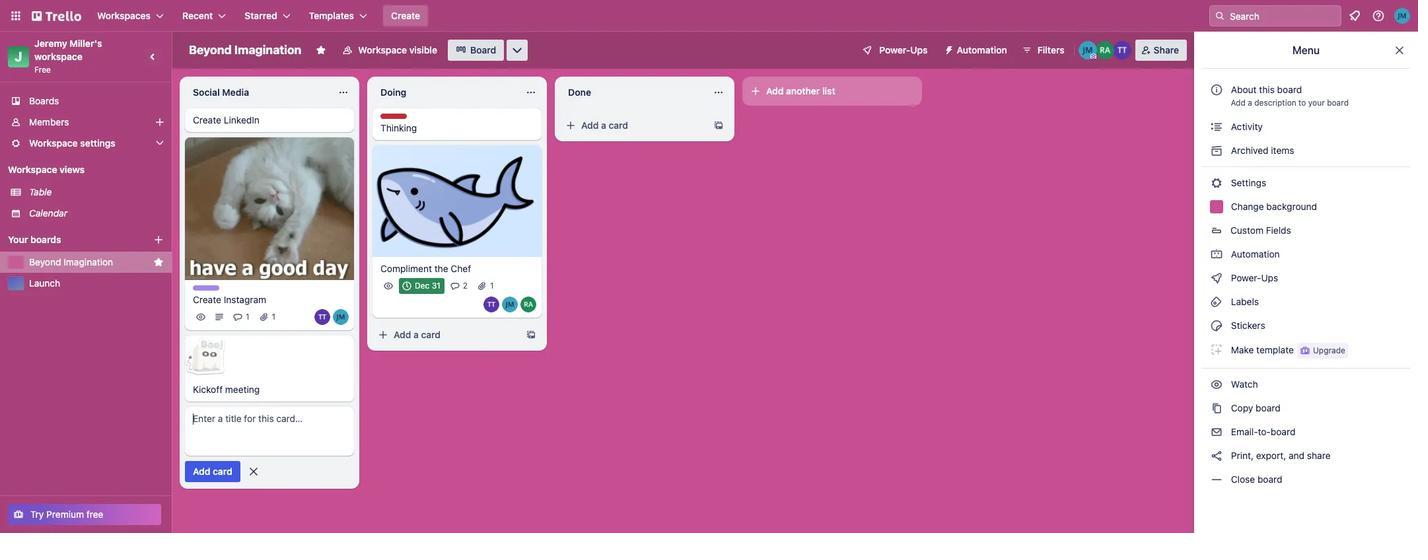 Task type: vqa. For each thing, say whether or not it's contained in the screenshot.
Kickoff meeting link
yes



Task type: describe. For each thing, give the bounding box(es) containing it.
power- inside button
[[880, 44, 911, 56]]

jeremy miller's workspace link
[[34, 38, 105, 62]]

jeremy
[[34, 38, 67, 49]]

create instagram
[[193, 294, 266, 306]]

list
[[823, 85, 836, 96]]

workspace for workspace visible
[[358, 44, 407, 56]]

kickoff meeting link
[[193, 384, 346, 397]]

star or unstar board image
[[316, 45, 327, 56]]

create linkedin link
[[193, 114, 346, 127]]

beyond inside board name text field
[[189, 43, 232, 57]]

template
[[1257, 344, 1295, 355]]

sm image for activity
[[1211, 120, 1224, 134]]

starred icon image
[[153, 257, 164, 268]]

sm image for settings
[[1211, 176, 1224, 190]]

create for create instagram
[[193, 294, 221, 306]]

board link
[[448, 40, 504, 61]]

close
[[1232, 474, 1256, 485]]

1 for 2
[[490, 281, 494, 291]]

Dec 31 checkbox
[[399, 278, 445, 294]]

archived items
[[1229, 145, 1295, 156]]

create for create linkedin
[[193, 114, 221, 126]]

change
[[1232, 201, 1265, 212]]

board
[[471, 44, 497, 56]]

add inside about this board add a description to your board
[[1232, 98, 1246, 108]]

templates
[[309, 10, 354, 21]]

premium
[[46, 509, 84, 520]]

1 for 1
[[272, 312, 276, 322]]

sm image inside "automation" "button"
[[939, 40, 957, 58]]

workspace visible
[[358, 44, 438, 56]]

1 vertical spatial ruby anderson (rubyanderson7) image
[[521, 297, 537, 312]]

recent
[[182, 10, 213, 21]]

create for create
[[391, 10, 420, 21]]

custom
[[1231, 225, 1264, 236]]

email-
[[1232, 426, 1259, 438]]

Search field
[[1226, 6, 1342, 26]]

automation inside "button"
[[957, 44, 1008, 56]]

Social Media text field
[[185, 82, 330, 103]]

visible
[[410, 44, 438, 56]]

compliment the chef link
[[381, 262, 534, 275]]

your boards with 2 items element
[[8, 232, 134, 248]]

doing
[[381, 87, 407, 98]]

sm image for automation
[[1211, 248, 1224, 261]]

add for the add another list button on the top right of page
[[767, 85, 784, 96]]

dec
[[415, 281, 430, 291]]

calendar link
[[29, 207, 164, 220]]

copy
[[1232, 402, 1254, 414]]

starred button
[[237, 5, 299, 26]]

stickers
[[1229, 320, 1266, 331]]

1 horizontal spatial terry turtle (terryturtle) image
[[1113, 41, 1132, 59]]

change background link
[[1203, 196, 1411, 217]]

board down export,
[[1258, 474, 1283, 485]]

activity link
[[1203, 116, 1411, 137]]

primary element
[[0, 0, 1419, 32]]

thinking
[[381, 122, 417, 134]]

Done text field
[[560, 82, 706, 103]]

miller's
[[70, 38, 102, 49]]

workspaces
[[97, 10, 151, 21]]

kickoff meeting
[[193, 384, 260, 395]]

workspace visible button
[[335, 40, 445, 61]]

try premium free button
[[8, 504, 161, 525]]

starred
[[245, 10, 277, 21]]

beyond inside "link"
[[29, 256, 61, 268]]

upgrade
[[1314, 346, 1346, 356]]

add another list
[[767, 85, 836, 96]]

your boards
[[8, 234, 61, 245]]

close board
[[1229, 474, 1283, 485]]

color: purple, title: none image
[[193, 286, 219, 291]]

filters
[[1038, 44, 1065, 56]]

the
[[435, 263, 449, 274]]

chef
[[451, 263, 471, 274]]

add card
[[193, 466, 232, 477]]

fields
[[1267, 225, 1292, 236]]

to
[[1299, 98, 1307, 108]]

workspace for workspace views
[[8, 164, 57, 175]]

sm image for power-ups
[[1211, 272, 1224, 285]]

archived
[[1232, 145, 1269, 156]]

table
[[29, 186, 52, 198]]

add board image
[[153, 235, 164, 245]]

1 horizontal spatial automation
[[1229, 249, 1281, 260]]

add a card button for done
[[560, 115, 708, 136]]

sm image for archived items
[[1211, 144, 1224, 157]]

power-ups inside button
[[880, 44, 928, 56]]

try premium free
[[30, 509, 103, 520]]

this
[[1260, 84, 1275, 95]]

sm image for close board
[[1211, 473, 1224, 486]]

Board name text field
[[182, 40, 308, 61]]

share
[[1308, 450, 1331, 461]]

copy board
[[1229, 402, 1281, 414]]

templates button
[[301, 5, 375, 26]]

beyond imagination inside board name text field
[[189, 43, 302, 57]]

add for doing add a card button
[[394, 329, 411, 340]]

items
[[1272, 145, 1295, 156]]

sm image for watch
[[1211, 378, 1224, 391]]

1 vertical spatial power-ups
[[1229, 272, 1282, 284]]

copy board link
[[1203, 398, 1411, 419]]

to-
[[1259, 426, 1272, 438]]

workspaces button
[[89, 5, 172, 26]]

sm image for copy board
[[1211, 402, 1224, 415]]

thoughts thinking
[[381, 114, 417, 134]]

1 vertical spatial terry turtle (terryturtle) image
[[484, 297, 500, 312]]

beyond imagination inside beyond imagination "link"
[[29, 256, 113, 268]]

members link
[[0, 112, 172, 133]]

settings
[[80, 137, 116, 149]]

settings link
[[1203, 172, 1411, 194]]

social media
[[193, 87, 249, 98]]

imagination inside "link"
[[64, 256, 113, 268]]

back to home image
[[32, 5, 81, 26]]

make template
[[1229, 344, 1295, 355]]

linkedin
[[224, 114, 260, 126]]



Task type: locate. For each thing, give the bounding box(es) containing it.
menu
[[1293, 44, 1321, 56]]

free
[[87, 509, 103, 520]]

sm image inside power-ups link
[[1211, 272, 1224, 285]]

1 horizontal spatial beyond imagination
[[189, 43, 302, 57]]

workspace
[[358, 44, 407, 56], [29, 137, 78, 149], [8, 164, 57, 175]]

sm image left email-
[[1211, 426, 1224, 439]]

1 vertical spatial a
[[602, 120, 607, 131]]

your
[[8, 234, 28, 245]]

jeremy miller (jeremymiller198) image
[[1079, 41, 1098, 59], [502, 297, 518, 312], [333, 310, 349, 325]]

sm image inside watch link
[[1211, 378, 1224, 391]]

0 horizontal spatial ruby anderson (rubyanderson7) image
[[521, 297, 537, 312]]

a for done
[[602, 120, 607, 131]]

labels link
[[1203, 291, 1411, 313]]

0 horizontal spatial card
[[213, 466, 232, 477]]

compliment
[[381, 263, 432, 274]]

table link
[[29, 186, 164, 199]]

workspace down the members
[[29, 137, 78, 149]]

stickers link
[[1203, 315, 1411, 336]]

launch link
[[29, 277, 164, 290]]

0 horizontal spatial power-
[[880, 44, 911, 56]]

jeremy miller (jeremymiller198) image
[[1395, 8, 1411, 24]]

automation down "custom fields"
[[1229, 249, 1281, 260]]

compliment the chef
[[381, 263, 471, 274]]

create from template… image
[[526, 330, 537, 340]]

sm image left settings
[[1211, 176, 1224, 190]]

sm image inside "labels" link
[[1211, 295, 1224, 309]]

and
[[1290, 450, 1305, 461]]

beyond
[[189, 43, 232, 57], [29, 256, 61, 268]]

terry turtle (terryturtle) image
[[1113, 41, 1132, 59], [484, 297, 500, 312]]

1
[[490, 281, 494, 291], [246, 312, 250, 322], [272, 312, 276, 322]]

1 vertical spatial workspace
[[29, 137, 78, 149]]

4 sm image from the top
[[1211, 343, 1224, 356]]

cancel image
[[247, 466, 260, 479]]

1 horizontal spatial add a card button
[[560, 115, 708, 136]]

ups left "automation" "button"
[[911, 44, 928, 56]]

a down dec 31 option
[[414, 329, 419, 340]]

card down done text box
[[609, 120, 629, 131]]

sm image inside close board link
[[1211, 473, 1224, 486]]

1 right 2
[[490, 281, 494, 291]]

add for add a card button associated with done
[[582, 120, 599, 131]]

imagination inside board name text field
[[234, 43, 302, 57]]

1 horizontal spatial power-
[[1232, 272, 1262, 284]]

ups inside button
[[911, 44, 928, 56]]

board
[[1278, 84, 1303, 95], [1328, 98, 1350, 108], [1256, 402, 1281, 414], [1272, 426, 1296, 438], [1258, 474, 1283, 485]]

workspace up table
[[8, 164, 57, 175]]

1 horizontal spatial jeremy miller (jeremymiller198) image
[[502, 297, 518, 312]]

1 horizontal spatial imagination
[[234, 43, 302, 57]]

1 vertical spatial create
[[193, 114, 221, 126]]

print, export, and share link
[[1203, 445, 1411, 467]]

jeremy miller's workspace free
[[34, 38, 105, 75]]

background
[[1267, 201, 1318, 212]]

0 vertical spatial imagination
[[234, 43, 302, 57]]

0 horizontal spatial 1
[[246, 312, 250, 322]]

members
[[29, 116, 69, 128]]

launch
[[29, 278, 60, 289]]

done
[[568, 87, 592, 98]]

power-ups button
[[853, 40, 936, 61]]

meeting
[[225, 384, 260, 395]]

another
[[787, 85, 820, 96]]

add a card for done
[[582, 120, 629, 131]]

add a card down dec 31 option
[[394, 329, 441, 340]]

free
[[34, 65, 51, 75]]

imagination down starred popup button
[[234, 43, 302, 57]]

about this board add a description to your board
[[1232, 84, 1350, 108]]

workspace settings button
[[0, 133, 172, 154]]

0 vertical spatial ruby anderson (rubyanderson7) image
[[1096, 41, 1115, 59]]

0 horizontal spatial power-ups
[[880, 44, 928, 56]]

color: bold red, title: "thoughts" element
[[381, 114, 417, 124]]

close board link
[[1203, 469, 1411, 490]]

0 horizontal spatial ups
[[911, 44, 928, 56]]

0 vertical spatial a
[[1249, 98, 1253, 108]]

1 vertical spatial beyond imagination
[[29, 256, 113, 268]]

create from template… image
[[714, 120, 724, 131]]

sm image inside print, export, and share link
[[1211, 449, 1224, 463]]

2 vertical spatial workspace
[[8, 164, 57, 175]]

0 vertical spatial create
[[391, 10, 420, 21]]

0 notifications image
[[1348, 8, 1363, 24]]

beyond imagination down your boards with 2 items element
[[29, 256, 113, 268]]

0 vertical spatial terry turtle (terryturtle) image
[[1113, 41, 1132, 59]]

thoughts
[[381, 114, 417, 124]]

0 vertical spatial card
[[609, 120, 629, 131]]

add a card for doing
[[394, 329, 441, 340]]

1 horizontal spatial ruby anderson (rubyanderson7) image
[[1096, 41, 1115, 59]]

power-ups
[[880, 44, 928, 56], [1229, 272, 1282, 284]]

your
[[1309, 98, 1326, 108]]

add a card
[[582, 120, 629, 131], [394, 329, 441, 340]]

sm image for print, export, and share
[[1211, 449, 1224, 463]]

add left another on the top right
[[767, 85, 784, 96]]

instagram
[[224, 294, 266, 306]]

2 sm image from the top
[[1211, 176, 1224, 190]]

2 vertical spatial create
[[193, 294, 221, 306]]

sm image inside copy board link
[[1211, 402, 1224, 415]]

2 horizontal spatial card
[[609, 120, 629, 131]]

31
[[432, 281, 441, 291]]

terry turtle (terryturtle) image
[[315, 310, 330, 325]]

1 horizontal spatial ups
[[1262, 272, 1279, 284]]

share button
[[1136, 40, 1188, 61]]

3 sm image from the top
[[1211, 295, 1224, 309]]

change background
[[1229, 201, 1318, 212]]

sm image left the labels
[[1211, 295, 1224, 309]]

kickoff
[[193, 384, 223, 395]]

create down social
[[193, 114, 221, 126]]

open information menu image
[[1373, 9, 1386, 22]]

description
[[1255, 98, 1297, 108]]

ruby anderson (rubyanderson7) image
[[1096, 41, 1115, 59], [521, 297, 537, 312]]

dec 31
[[415, 281, 441, 291]]

0 vertical spatial add a card
[[582, 120, 629, 131]]

2
[[463, 281, 468, 291]]

0 horizontal spatial beyond
[[29, 256, 61, 268]]

sm image inside settings link
[[1211, 176, 1224, 190]]

card left cancel icon
[[213, 466, 232, 477]]

add down about
[[1232, 98, 1246, 108]]

create
[[391, 10, 420, 21], [193, 114, 221, 126], [193, 294, 221, 306]]

automation left filters button
[[957, 44, 1008, 56]]

a
[[1249, 98, 1253, 108], [602, 120, 607, 131], [414, 329, 419, 340]]

card
[[609, 120, 629, 131], [421, 329, 441, 340], [213, 466, 232, 477]]

2 horizontal spatial a
[[1249, 98, 1253, 108]]

try
[[30, 509, 44, 520]]

0 vertical spatial beyond
[[189, 43, 232, 57]]

board right "your"
[[1328, 98, 1350, 108]]

1 vertical spatial power-
[[1232, 272, 1262, 284]]

add a card button down the 31
[[373, 324, 521, 345]]

sm image left print,
[[1211, 449, 1224, 463]]

boards link
[[0, 91, 172, 112]]

Enter a title for this card… text field
[[185, 407, 354, 456]]

sm image inside email-to-board link
[[1211, 426, 1224, 439]]

1 vertical spatial beyond
[[29, 256, 61, 268]]

upgrade button
[[1298, 343, 1349, 359]]

calendar
[[29, 208, 67, 219]]

sm image inside automation link
[[1211, 248, 1224, 261]]

beyond up launch
[[29, 256, 61, 268]]

workspace inside workspace visible button
[[358, 44, 407, 56]]

1 horizontal spatial beyond
[[189, 43, 232, 57]]

0 vertical spatial workspace
[[358, 44, 407, 56]]

jeremy miller (jeremymiller198) image right terry turtle (terryturtle) image
[[333, 310, 349, 325]]

0 horizontal spatial terry turtle (terryturtle) image
[[484, 297, 500, 312]]

ups down automation link
[[1262, 272, 1279, 284]]

create button
[[383, 5, 428, 26]]

ruby anderson (rubyanderson7) image up create from template… image
[[521, 297, 537, 312]]

card for doing
[[421, 329, 441, 340]]

0 horizontal spatial a
[[414, 329, 419, 340]]

card for done
[[609, 120, 629, 131]]

sm image for stickers
[[1211, 319, 1224, 332]]

5 sm image from the top
[[1211, 426, 1224, 439]]

email-to-board
[[1229, 426, 1296, 438]]

ruby anderson (rubyanderson7) image right filters
[[1096, 41, 1115, 59]]

jeremy miller (jeremymiller198) image right filters
[[1079, 41, 1098, 59]]

0 vertical spatial ups
[[911, 44, 928, 56]]

create down color: purple, title: none icon
[[193, 294, 221, 306]]

sm image inside activity 'link'
[[1211, 120, 1224, 134]]

0 horizontal spatial imagination
[[64, 256, 113, 268]]

about
[[1232, 84, 1257, 95]]

power-
[[880, 44, 911, 56], [1232, 272, 1262, 284]]

add a card button for doing
[[373, 324, 521, 345]]

activity
[[1229, 121, 1264, 132]]

thinking link
[[381, 122, 534, 135]]

settings
[[1229, 177, 1267, 188]]

create inside "link"
[[193, 294, 221, 306]]

terry turtle (terryturtle) image down the compliment the chef link at the left of the page
[[484, 297, 500, 312]]

create inside 'button'
[[391, 10, 420, 21]]

sm image for email-to-board
[[1211, 426, 1224, 439]]

this member is an admin of this board. image
[[1091, 54, 1097, 59]]

archived items link
[[1203, 140, 1411, 161]]

card inside button
[[213, 466, 232, 477]]

pete ghost image
[[184, 336, 226, 378]]

create up workspace visible
[[391, 10, 420, 21]]

1 vertical spatial imagination
[[64, 256, 113, 268]]

workspace inside workspace settings popup button
[[29, 137, 78, 149]]

workspace navigation collapse icon image
[[144, 48, 163, 66]]

sm image for make template
[[1211, 343, 1224, 356]]

a down done text box
[[602, 120, 607, 131]]

1 horizontal spatial 1
[[272, 312, 276, 322]]

2 vertical spatial a
[[414, 329, 419, 340]]

a inside about this board add a description to your board
[[1249, 98, 1253, 108]]

1 horizontal spatial power-ups
[[1229, 272, 1282, 284]]

sm image inside stickers link
[[1211, 319, 1224, 332]]

add another list button
[[743, 77, 923, 106]]

add down dec 31 option
[[394, 329, 411, 340]]

add a card down done
[[582, 120, 629, 131]]

add down done
[[582, 120, 599, 131]]

Doing text field
[[373, 82, 518, 103]]

ups
[[911, 44, 928, 56], [1262, 272, 1279, 284]]

2 horizontal spatial 1
[[490, 281, 494, 291]]

card down the dec 31
[[421, 329, 441, 340]]

0 vertical spatial beyond imagination
[[189, 43, 302, 57]]

custom fields button
[[1203, 220, 1411, 241]]

add a card button
[[560, 115, 708, 136], [373, 324, 521, 345]]

print,
[[1232, 450, 1254, 461]]

export,
[[1257, 450, 1287, 461]]

custom fields
[[1231, 225, 1292, 236]]

share
[[1154, 44, 1180, 56]]

watch
[[1229, 379, 1261, 390]]

2 horizontal spatial jeremy miller (jeremymiller198) image
[[1079, 41, 1098, 59]]

0 horizontal spatial add a card
[[394, 329, 441, 340]]

sm image for labels
[[1211, 295, 1224, 309]]

workspace views
[[8, 164, 85, 175]]

customize views image
[[511, 44, 524, 57]]

beyond imagination down starred
[[189, 43, 302, 57]]

sm image inside archived items 'link'
[[1211, 144, 1224, 157]]

6 sm image from the top
[[1211, 449, 1224, 463]]

0 horizontal spatial jeremy miller (jeremymiller198) image
[[333, 310, 349, 325]]

1 down instagram
[[246, 312, 250, 322]]

0 vertical spatial power-ups
[[880, 44, 928, 56]]

sm image left make
[[1211, 343, 1224, 356]]

watch link
[[1203, 374, 1411, 395]]

power-ups link
[[1203, 268, 1411, 289]]

a down about
[[1249, 98, 1253, 108]]

1 horizontal spatial a
[[602, 120, 607, 131]]

1 sm image from the top
[[1211, 120, 1224, 134]]

board up print, export, and share at bottom right
[[1272, 426, 1296, 438]]

1 horizontal spatial card
[[421, 329, 441, 340]]

a for doing
[[414, 329, 419, 340]]

1 vertical spatial automation
[[1229, 249, 1281, 260]]

terry turtle (terryturtle) image right this member is an admin of this board. icon
[[1113, 41, 1132, 59]]

beyond down recent popup button
[[189, 43, 232, 57]]

add left cancel icon
[[193, 466, 210, 477]]

0 vertical spatial automation
[[957, 44, 1008, 56]]

sm image
[[1211, 120, 1224, 134], [1211, 176, 1224, 190], [1211, 295, 1224, 309], [1211, 343, 1224, 356], [1211, 426, 1224, 439], [1211, 449, 1224, 463]]

0 vertical spatial add a card button
[[560, 115, 708, 136]]

1 vertical spatial add a card
[[394, 329, 441, 340]]

board up "to"
[[1278, 84, 1303, 95]]

make
[[1232, 344, 1255, 355]]

workspace for workspace settings
[[29, 137, 78, 149]]

1 horizontal spatial add a card
[[582, 120, 629, 131]]

2 vertical spatial card
[[213, 466, 232, 477]]

workspace settings
[[29, 137, 116, 149]]

add a card button down done text box
[[560, 115, 708, 136]]

create linkedin
[[193, 114, 260, 126]]

recent button
[[175, 5, 234, 26]]

1 vertical spatial ups
[[1262, 272, 1279, 284]]

0 horizontal spatial beyond imagination
[[29, 256, 113, 268]]

workspace left the visible
[[358, 44, 407, 56]]

add inside the add another list button
[[767, 85, 784, 96]]

1 vertical spatial add a card button
[[373, 324, 521, 345]]

0 horizontal spatial add a card button
[[373, 324, 521, 345]]

1 down create instagram "link"
[[272, 312, 276, 322]]

search image
[[1215, 11, 1226, 21]]

board up to-
[[1256, 402, 1281, 414]]

sm image left activity
[[1211, 120, 1224, 134]]

jeremy miller (jeremymiller198) image down the compliment the chef link at the left of the page
[[502, 297, 518, 312]]

0 horizontal spatial automation
[[957, 44, 1008, 56]]

add inside add card button
[[193, 466, 210, 477]]

1 vertical spatial card
[[421, 329, 441, 340]]

j link
[[8, 46, 29, 67]]

views
[[60, 164, 85, 175]]

sm image
[[939, 40, 957, 58], [1211, 144, 1224, 157], [1211, 248, 1224, 261], [1211, 272, 1224, 285], [1211, 319, 1224, 332], [1211, 378, 1224, 391], [1211, 402, 1224, 415], [1211, 473, 1224, 486]]

0 vertical spatial power-
[[880, 44, 911, 56]]

imagination up launch link
[[64, 256, 113, 268]]



